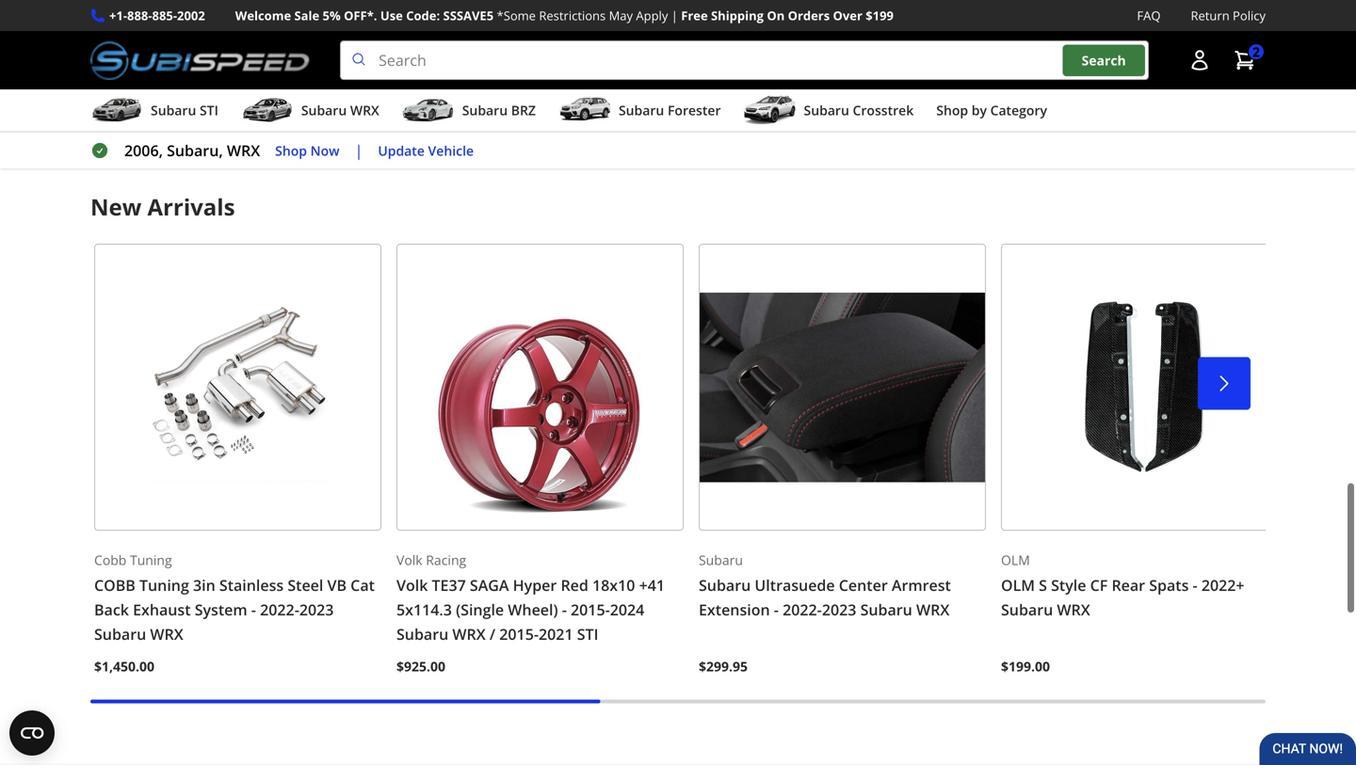 Task type: vqa. For each thing, say whether or not it's contained in the screenshot.
'Free'
yes



Task type: locate. For each thing, give the bounding box(es) containing it.
subispeed logo image
[[90, 41, 310, 80]]

2015- right / at bottom left
[[499, 624, 539, 645]]

$139.00 link
[[501, 0, 690, 69]]

+1-888-885-2002
[[109, 7, 205, 24]]

subaru,
[[167, 140, 223, 161]]

1 2022- from the left
[[260, 600, 299, 620]]

2022-
[[260, 600, 299, 620], [783, 600, 822, 620]]

sti up subaru,
[[200, 101, 218, 119]]

0 horizontal spatial 2022-
[[260, 600, 299, 620]]

update
[[378, 142, 425, 159]]

0 vertical spatial olm
[[1001, 552, 1030, 570]]

new
[[90, 192, 142, 223]]

wrx
[[350, 101, 379, 119], [227, 140, 260, 161], [917, 600, 950, 620], [1057, 600, 1091, 620], [150, 624, 183, 645], [453, 624, 486, 645]]

0 horizontal spatial 2015-
[[499, 624, 539, 645]]

wrx inside volk racing volk te37 saga hyper red 18x10 +41 5x114.3 (single wheel) - 2015-2024 subaru wrx / 2015-2021 sti
[[453, 624, 486, 645]]

+1-
[[109, 7, 127, 24]]

button image
[[1189, 49, 1211, 72]]

| left free
[[671, 7, 678, 24]]

cf
[[1090, 576, 1108, 596]]

wrx inside subaru subaru ultrasuede center armrest extension - 2022-2023 subaru wrx
[[917, 600, 950, 620]]

$925.00
[[397, 658, 446, 676]]

2023 down the steel
[[299, 600, 334, 620]]

system
[[195, 600, 247, 620]]

shipping
[[711, 7, 764, 24]]

1 horizontal spatial shop
[[937, 101, 968, 119]]

return policy
[[1191, 7, 1266, 24]]

- up 2021
[[562, 600, 567, 620]]

a subaru sti thumbnail image image
[[90, 96, 143, 124]]

$199.00
[[1001, 658, 1050, 676]]

1 vertical spatial 2015-
[[499, 624, 539, 645]]

0 vertical spatial sti
[[200, 101, 218, 119]]

$115.00 link
[[1112, 0, 1300, 69]]

update vehicle
[[378, 142, 474, 159]]

2 2023 from the left
[[822, 600, 857, 620]]

- down the 'stainless'
[[251, 600, 256, 620]]

0 horizontal spatial shop
[[275, 142, 307, 159]]

vlkwvdgy41ehr volk te37 saga hyper red 18x10 +41 - 2015+ wrx / 2015+ stix4, image
[[397, 244, 684, 531]]

wrx up update on the top
[[350, 101, 379, 119]]

- right spats in the bottom of the page
[[1193, 576, 1198, 596]]

hyper
[[513, 576, 557, 596]]

category
[[991, 101, 1047, 119]]

racing
[[426, 552, 466, 570]]

$115.00
[[1119, 31, 1175, 52]]

2023
[[299, 600, 334, 620], [822, 600, 857, 620]]

(single
[[456, 600, 504, 620]]

1 vertical spatial volk
[[397, 576, 428, 596]]

saga
[[470, 576, 509, 596]]

policy
[[1233, 7, 1266, 24]]

$65.00
[[916, 31, 963, 52]]

-
[[1193, 576, 1198, 596], [251, 600, 256, 620], [562, 600, 567, 620], [774, 600, 779, 620]]

1 vertical spatial shop
[[275, 142, 307, 159]]

olm
[[1001, 552, 1030, 570], [1001, 576, 1035, 596]]

off*.
[[344, 7, 377, 24]]

$299.95
[[699, 658, 748, 676]]

1 2023 from the left
[[299, 600, 334, 620]]

0 vertical spatial shop
[[937, 101, 968, 119]]

exhaust
[[133, 600, 191, 620]]

0 horizontal spatial |
[[355, 140, 363, 161]]

ultrasuede
[[755, 576, 835, 596]]

steel
[[288, 576, 323, 596]]

18x10
[[593, 576, 635, 596]]

apply
[[636, 7, 668, 24]]

update vehicle button
[[378, 140, 474, 162]]

subj2010vc001 subaru ultrasuede center armrest extension - 2022+ subaru wrx, image
[[699, 244, 986, 531]]

tuning right cobb
[[130, 552, 172, 570]]

wrx down style
[[1057, 600, 1091, 620]]

by
[[972, 101, 987, 119]]

shop
[[937, 101, 968, 119], [275, 142, 307, 159]]

cobb tuning cobb tuning 3in stainless steel vb cat back exhaust system - 2022-2023 subaru wrx
[[94, 552, 375, 645]]

volk racing volk te37 saga hyper red 18x10 +41 5x114.3 (single wheel) - 2015-2024 subaru wrx / 2015-2021 sti
[[397, 552, 665, 645]]

0 vertical spatial volk
[[397, 552, 423, 570]]

now
[[311, 142, 340, 159]]

shop left now
[[275, 142, 307, 159]]

2022- down the steel
[[260, 600, 299, 620]]

2023 inside cobb tuning cobb tuning 3in stainless steel vb cat back exhaust system - 2022-2023 subaru wrx
[[299, 600, 334, 620]]

sti right 2021
[[577, 624, 599, 645]]

volk left 'racing'
[[397, 552, 423, 570]]

0 horizontal spatial 2023
[[299, 600, 334, 620]]

wrx down armrest
[[917, 600, 950, 620]]

olmb.47011.1 olm s style carbon fiber rear spats - 2022+ subaru wrx, image
[[1001, 244, 1289, 531]]

1 horizontal spatial |
[[671, 7, 678, 24]]

1 vertical spatial olm
[[1001, 576, 1035, 596]]

- inside cobb tuning cobb tuning 3in stainless steel vb cat back exhaust system - 2022-2023 subaru wrx
[[251, 600, 256, 620]]

2 2022- from the left
[[783, 600, 822, 620]]

$139.00
[[509, 31, 565, 52]]

|
[[671, 7, 678, 24], [355, 140, 363, 161]]

+1-888-885-2002 link
[[109, 6, 205, 26]]

2002
[[177, 7, 205, 24]]

1 horizontal spatial 2015-
[[571, 600, 610, 620]]

vehicle
[[428, 142, 474, 159]]

shop left 'by'
[[937, 101, 968, 119]]

shop by category button
[[937, 93, 1047, 131]]

2015- down red
[[571, 600, 610, 620]]

$65.00 link
[[908, 0, 1096, 69]]

subaru inside cobb tuning cobb tuning 3in stainless steel vb cat back exhaust system - 2022-2023 subaru wrx
[[94, 624, 146, 645]]

1 horizontal spatial 2022-
[[783, 600, 822, 620]]

subaru
[[151, 101, 196, 119], [301, 101, 347, 119], [462, 101, 508, 119], [619, 101, 664, 119], [804, 101, 850, 119], [699, 552, 743, 570], [699, 576, 751, 596], [861, 600, 913, 620], [1001, 600, 1053, 620], [94, 624, 146, 645], [397, 624, 449, 645]]

on
[[767, 7, 785, 24]]

2022- inside subaru subaru ultrasuede center armrest extension - 2022-2023 subaru wrx
[[783, 600, 822, 620]]

a subaru wrx thumbnail image image
[[241, 96, 294, 124]]

spats
[[1149, 576, 1189, 596]]

1 horizontal spatial sti
[[577, 624, 599, 645]]

wrx left / at bottom left
[[453, 624, 486, 645]]

0 vertical spatial tuning
[[130, 552, 172, 570]]

tuning up exhaust
[[139, 576, 189, 596]]

1 vertical spatial sti
[[577, 624, 599, 645]]

- inside olm olm s style cf rear spats - 2022+ subaru wrx
[[1193, 576, 1198, 596]]

subaru sti
[[151, 101, 218, 119]]

$119.95
[[712, 31, 768, 52]]

0 horizontal spatial sti
[[200, 101, 218, 119]]

2022- down 'ultrasuede'
[[783, 600, 822, 620]]

volk
[[397, 552, 423, 570], [397, 576, 428, 596]]

0 vertical spatial |
[[671, 7, 678, 24]]

shop for shop now
[[275, 142, 307, 159]]

*some
[[497, 7, 536, 24]]

2 olm from the top
[[1001, 576, 1035, 596]]

volk up 5x114.3
[[397, 576, 428, 596]]

1 horizontal spatial 2023
[[822, 600, 857, 620]]

over
[[833, 7, 863, 24]]

welcome sale 5% off*. use code: sssave5 *some restrictions may apply | free shipping on orders over $199
[[235, 7, 894, 24]]

$119.95 link
[[705, 0, 893, 69]]

shop inside dropdown button
[[937, 101, 968, 119]]

wrx down exhaust
[[150, 624, 183, 645]]

arrivals
[[147, 192, 235, 223]]

2023 down center
[[822, 600, 857, 620]]

2
[[1253, 43, 1260, 61]]

brz
[[511, 101, 536, 119]]

subaru brz
[[462, 101, 536, 119]]

return policy link
[[1191, 6, 1266, 26]]

search
[[1082, 51, 1126, 69]]

| right now
[[355, 140, 363, 161]]

5%
[[323, 7, 341, 24]]

orders
[[788, 7, 830, 24]]

- down 'ultrasuede'
[[774, 600, 779, 620]]

subaru crosstrek button
[[744, 93, 914, 131]]

1 vertical spatial |
[[355, 140, 363, 161]]

tuning
[[130, 552, 172, 570], [139, 576, 189, 596]]



Task type: describe. For each thing, give the bounding box(es) containing it.
$26.50 link
[[298, 0, 486, 69]]

subaru wrx button
[[241, 93, 379, 131]]

subaru subaru ultrasuede center armrest extension - 2022-2023 subaru wrx
[[699, 552, 951, 620]]

sale
[[294, 7, 320, 24]]

cat
[[351, 576, 375, 596]]

subaru inside volk racing volk te37 saga hyper red 18x10 +41 5x114.3 (single wheel) - 2015-2024 subaru wrx / 2015-2021 sti
[[397, 624, 449, 645]]

faq link
[[1137, 6, 1161, 26]]

wheel)
[[508, 600, 558, 620]]

vb
[[327, 576, 347, 596]]

$9.58 link
[[94, 0, 283, 69]]

subaru brz button
[[402, 93, 536, 131]]

sssave5
[[443, 7, 494, 24]]

a subaru brz thumbnail image image
[[402, 96, 455, 124]]

rear
[[1112, 576, 1146, 596]]

shop for shop by category
[[937, 101, 968, 119]]

te37
[[432, 576, 466, 596]]

a subaru crosstrek thumbnail image image
[[744, 96, 796, 124]]

- inside volk racing volk te37 saga hyper red 18x10 +41 5x114.3 (single wheel) - 2015-2024 subaru wrx / 2015-2021 sti
[[562, 600, 567, 620]]

2024
[[610, 600, 645, 620]]

/
[[490, 624, 496, 645]]

use
[[380, 7, 403, 24]]

subaru sti button
[[90, 93, 218, 131]]

subaru inside dropdown button
[[804, 101, 850, 119]]

2 volk from the top
[[397, 576, 428, 596]]

crosstrek
[[853, 101, 914, 119]]

free
[[681, 7, 708, 24]]

subaru forester button
[[559, 93, 721, 131]]

1 vertical spatial tuning
[[139, 576, 189, 596]]

wrx inside dropdown button
[[350, 101, 379, 119]]

code:
[[406, 7, 440, 24]]

$26.50
[[305, 31, 352, 52]]

sti inside dropdown button
[[200, 101, 218, 119]]

0 vertical spatial 2015-
[[571, 600, 610, 620]]

a subaru forester thumbnail image image
[[559, 96, 611, 124]]

cobb
[[94, 576, 135, 596]]

2021
[[539, 624, 573, 645]]

subaru inside olm olm s style cf rear spats - 2022+ subaru wrx
[[1001, 600, 1053, 620]]

may
[[609, 7, 633, 24]]

subaru inside dropdown button
[[301, 101, 347, 119]]

$1,450.00
[[94, 658, 155, 676]]

sti inside volk racing volk te37 saga hyper red 18x10 +41 5x114.3 (single wheel) - 2015-2024 subaru wrx / 2015-2021 sti
[[577, 624, 599, 645]]

welcome
[[235, 7, 291, 24]]

armrest
[[892, 576, 951, 596]]

red
[[561, 576, 589, 596]]

subaru crosstrek
[[804, 101, 914, 119]]

stainless
[[219, 576, 284, 596]]

shop now link
[[275, 140, 340, 162]]

2022- inside cobb tuning cobb tuning 3in stainless steel vb cat back exhaust system - 2022-2023 subaru wrx
[[260, 600, 299, 620]]

olm olm s style cf rear spats - 2022+ subaru wrx
[[1001, 552, 1245, 620]]

wrx inside olm olm s style cf rear spats - 2022+ subaru wrx
[[1057, 600, 1091, 620]]

style
[[1051, 576, 1087, 596]]

5x114.3
[[397, 600, 452, 620]]

new arrivals
[[90, 192, 235, 223]]

1 olm from the top
[[1001, 552, 1030, 570]]

- inside subaru subaru ultrasuede center armrest extension - 2022-2023 subaru wrx
[[774, 600, 779, 620]]

2006,
[[124, 140, 163, 161]]

cob516100 cobb tuning 3in stainless steel vb cat back exhaust system 22+ subaru wrx, image
[[94, 244, 382, 531]]

wrx down a subaru wrx thumbnail image
[[227, 140, 260, 161]]

885-
[[152, 7, 177, 24]]

return
[[1191, 7, 1230, 24]]

search input field
[[340, 41, 1149, 80]]

$199
[[866, 7, 894, 24]]

back
[[94, 600, 129, 620]]

2006, subaru, wrx
[[124, 140, 260, 161]]

shop now
[[275, 142, 340, 159]]

subaru forester
[[619, 101, 721, 119]]

wrx inside cobb tuning cobb tuning 3in stainless steel vb cat back exhaust system - 2022-2023 subaru wrx
[[150, 624, 183, 645]]

2 button
[[1225, 42, 1266, 79]]

2022+
[[1202, 576, 1245, 596]]

2023 inside subaru subaru ultrasuede center armrest extension - 2022-2023 subaru wrx
[[822, 600, 857, 620]]

1 volk from the top
[[397, 552, 423, 570]]

subaru wrx
[[301, 101, 379, 119]]

restrictions
[[539, 7, 606, 24]]

open widget image
[[9, 711, 55, 756]]

extension
[[699, 600, 770, 620]]

888-
[[127, 7, 152, 24]]

forester
[[668, 101, 721, 119]]

cobb
[[94, 552, 127, 570]]

s
[[1039, 576, 1047, 596]]

3in
[[193, 576, 215, 596]]

+41
[[639, 576, 665, 596]]

search button
[[1063, 45, 1145, 76]]

faq
[[1137, 7, 1161, 24]]



